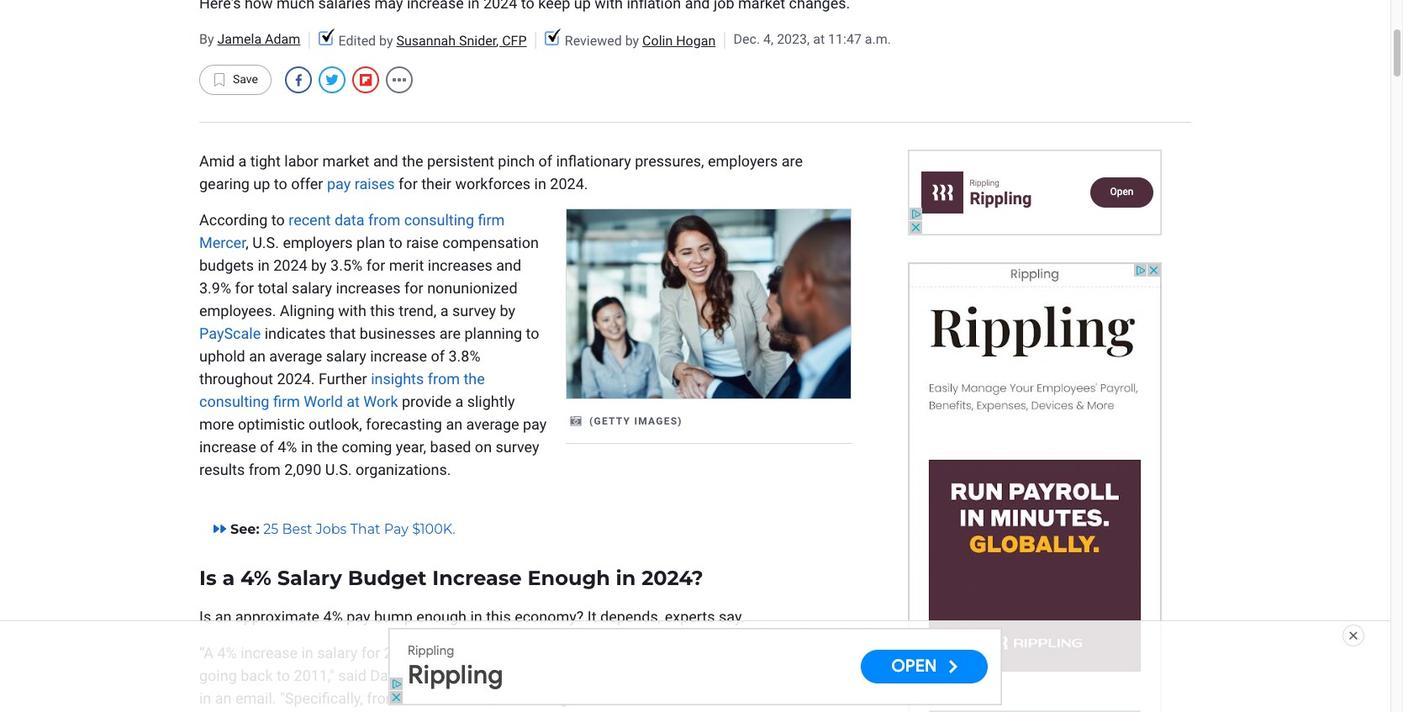 Task type: vqa. For each thing, say whether or not it's contained in the screenshot.
Rebecca
no



Task type: describe. For each thing, give the bounding box(es) containing it.
average for salary
[[269, 347, 322, 365]]

from inside provide a slightly more optimistic outlook, forecasting an average pay increase of 4% in the coming year, based on survey results from 2,090 u.s. organizations.
[[249, 461, 281, 478]]

amid
[[199, 152, 235, 170]]

enough
[[528, 566, 610, 590]]

in inside provide a slightly more optimistic outlook, forecasting an average pay increase of 4% in the coming year, based on survey results from 2,090 u.s. organizations.
[[301, 438, 313, 456]]

an inside provide a slightly more optimistic outlook, forecasting an average pay increase of 4% in the coming year, based on survey results from 2,090 u.s. organizations.
[[446, 415, 463, 433]]

adam
[[265, 31, 300, 47]]

2024 inside , u.s. employers plan to raise compensation budgets in 2024 by 3.5% for merit increases and 3.9% for total salary increases for nonunionized employees. aligning with this trend, a survey by payscale
[[273, 257, 307, 274]]

salary inside "a 4% increase in salary for 2024 represents a significant premium over the norm we've seen going back to 2011," said david lewis, ceo and founder of the hr consulting firm operationsinc, in an email. "specifically, from 2011 to 2021, the average increase landed around 3% based on widely published surveys."
[[317, 644, 358, 662]]

to left recent
[[271, 211, 285, 229]]

a inside , u.s. employers plan to raise compensation budgets in 2024 by 3.5% for merit increases and 3.9% for total salary increases for nonunionized employees. aligning with this trend, a survey by payscale
[[440, 302, 449, 320]]

11:47
[[828, 31, 862, 47]]

increase
[[432, 566, 522, 590]]

by left 3.5%
[[311, 257, 327, 274]]

mercer
[[199, 234, 246, 251]]

raise
[[406, 234, 439, 251]]

25 best jobs that pay $100k. link
[[263, 521, 455, 537]]

to inside indicates that businesses are planning to uphold an average salary increase of 3.8% throughout 2024. further
[[526, 325, 539, 342]]

widely
[[199, 712, 242, 712]]

premium
[[583, 644, 643, 662]]

trend,
[[399, 302, 437, 320]]

hr
[[617, 667, 638, 684]]

work
[[364, 393, 398, 410]]

at inside insights from the consulting firm world at work
[[347, 393, 360, 410]]

for up trend,
[[405, 279, 424, 297]]

norm
[[704, 644, 739, 662]]

with
[[338, 302, 367, 320]]

"a 4% increase in salary for 2024 represents a significant premium over the norm we've seen going back to 2011," said david lewis, ceo and founder of the hr consulting firm operationsinc, in an email. "specifically, from 2011 to 2021, the average increase landed around 3% based on widely published surveys."
[[199, 644, 842, 712]]

2024 inside "a 4% increase in salary for 2024 represents a significant premium over the norm we've seen going back to 2011," said david lewis, ceo and founder of the hr consulting firm operationsinc, in an email. "specifically, from 2011 to 2021, the average increase landed around 3% based on widely published surveys."
[[384, 644, 418, 662]]

a for and
[[238, 152, 247, 170]]

provide
[[402, 393, 451, 410]]

insights
[[371, 370, 424, 388]]

coming
[[342, 438, 392, 456]]

2011
[[403, 689, 437, 707]]

firm inside "a 4% increase in salary for 2024 represents a significant premium over the norm we've seen going back to 2011," said david lewis, ceo and founder of the hr consulting firm operationsinc, in an email. "specifically, from 2011 to 2021, the average increase landed around 3% based on widely published surveys."
[[715, 667, 742, 684]]

3.5%
[[330, 257, 363, 274]]

an left approximate
[[215, 608, 232, 626]]

u.s. inside , u.s. employers plan to raise compensation budgets in 2024 by 3.5% for merit increases and 3.9% for total salary increases for nonunionized employees. aligning with this trend, a survey by payscale
[[252, 234, 279, 251]]

see:
[[230, 521, 259, 537]]

by right edited
[[379, 32, 393, 48]]

see: 25 best jobs that pay $100k.
[[230, 521, 455, 537]]

enough
[[416, 608, 467, 626]]

jamela adam link
[[217, 31, 300, 47]]

pay
[[384, 521, 409, 537]]

seen
[[784, 644, 816, 662]]

pay raises link
[[327, 175, 395, 193]]

best
[[282, 521, 312, 537]]

approximate
[[235, 608, 320, 626]]

outlook,
[[309, 415, 362, 433]]

consulting for recent data from consulting firm mercer
[[404, 211, 474, 229]]

the inside amid a tight labor market and the persistent pinch of inflationary pressures, employers are gearing up to offer
[[402, 152, 423, 170]]

colin hogan link
[[642, 32, 716, 48]]

salary
[[277, 566, 342, 590]]

(getty images)
[[589, 416, 683, 427]]

by jamela adam |
[[199, 28, 312, 51]]

going
[[199, 667, 237, 684]]

that
[[329, 325, 356, 342]]

on inside provide a slightly more optimistic outlook, forecasting an average pay increase of 4% in the coming year, based on survey results from 2,090 u.s. organizations.
[[475, 438, 492, 456]]

bump
[[374, 608, 413, 626]]

employees.
[[199, 302, 276, 320]]

according
[[199, 211, 268, 229]]

survey inside , u.s. employers plan to raise compensation budgets in 2024 by 3.5% for merit increases and 3.9% for total salary increases for nonunionized employees. aligning with this trend, a survey by payscale
[[452, 302, 496, 320]]

published
[[245, 712, 311, 712]]

significant
[[509, 644, 579, 662]]

2 vertical spatial pay
[[347, 608, 370, 626]]

reviewed by colin hogan
[[565, 32, 716, 48]]

their
[[421, 175, 451, 193]]

a for outlook,
[[455, 393, 463, 410]]

and inside amid a tight labor market and the persistent pinch of inflationary pressures, employers are gearing up to offer
[[373, 152, 398, 170]]

compensation
[[443, 234, 539, 251]]

payscale link
[[199, 325, 261, 342]]

, u.s. employers plan to raise compensation budgets in 2024 by 3.5% for merit increases and 3.9% for total salary increases for nonunionized employees. aligning with this trend, a survey by payscale
[[199, 234, 539, 342]]

pay inside provide a slightly more optimistic outlook, forecasting an average pay increase of 4% in the coming year, based on survey results from 2,090 u.s. organizations.
[[523, 415, 547, 433]]

depends,
[[600, 608, 661, 626]]

4% down the salary
[[323, 608, 343, 626]]

u.s. inside provide a slightly more optimistic outlook, forecasting an average pay increase of 4% in the coming year, based on survey results from 2,090 u.s. organizations.
[[325, 461, 352, 478]]

email.
[[235, 689, 276, 707]]

over
[[646, 644, 675, 662]]

for inside "a 4% increase in salary for 2024 represents a significant premium over the norm we've seen going back to 2011," said david lewis, ceo and founder of the hr consulting firm operationsinc, in an email. "specifically, from 2011 to 2021, the average increase landed around 3% based on widely published surveys."
[[361, 644, 380, 662]]

indicates that businesses are planning to uphold an average salary increase of 3.8% throughout 2024. further
[[199, 325, 539, 388]]

| for | dec. 4, 2023, at 11:47 a.m.
[[722, 28, 727, 51]]

founder
[[519, 667, 571, 684]]

2021,
[[458, 689, 495, 707]]

2011,"
[[294, 667, 334, 684]]

insights from the consulting firm world at work
[[199, 370, 485, 410]]

based inside provide a slightly more optimistic outlook, forecasting an average pay increase of 4% in the coming year, based on survey results from 2,090 u.s. organizations.
[[430, 438, 471, 456]]

susannah
[[396, 32, 456, 48]]

| dec. 4, 2023, at 11:47 a.m.
[[722, 28, 891, 51]]

pinch
[[498, 152, 535, 170]]

say.
[[719, 608, 745, 626]]

offer
[[291, 175, 323, 193]]

dec.
[[734, 31, 760, 47]]

raises
[[355, 175, 395, 193]]

total
[[258, 279, 288, 297]]

employers inside amid a tight labor market and the persistent pinch of inflationary pressures, employers are gearing up to offer
[[708, 152, 778, 170]]

slightly
[[467, 393, 515, 410]]

workforces
[[455, 175, 531, 193]]

from inside insights from the consulting firm world at work
[[428, 370, 460, 388]]

david
[[370, 667, 408, 684]]

and inside , u.s. employers plan to raise compensation budgets in 2024 by 3.5% for merit increases and 3.9% for total salary increases for nonunionized employees. aligning with this trend, a survey by payscale
[[496, 257, 521, 274]]

provide a slightly more optimistic outlook, forecasting an average pay increase of 4% in the coming year, based on survey results from 2,090 u.s. organizations.
[[199, 393, 547, 478]]

save button
[[199, 65, 272, 95]]

and inside "a 4% increase in salary for 2024 represents a significant premium over the norm we've seen going back to 2011," said david lewis, ceo and founder of the hr consulting firm operationsinc, in an email. "specifically, from 2011 to 2021, the average increase landed around 3% based on widely published surveys."
[[490, 667, 515, 684]]

salary inside , u.s. employers plan to raise compensation budgets in 2024 by 3.5% for merit increases and 3.9% for total salary increases for nonunionized employees. aligning with this trend, a survey by payscale
[[292, 279, 332, 297]]

is for is a 4% salary budget increase enough in 2024?
[[199, 566, 217, 590]]

the right the over
[[679, 644, 700, 662]]

of inside provide a slightly more optimistic outlook, forecasting an average pay increase of 4% in the coming year, based on survey results from 2,090 u.s. organizations.
[[260, 438, 274, 456]]

according to
[[199, 211, 289, 229]]

it
[[588, 608, 597, 626]]

in up 2011,"
[[301, 644, 313, 662]]

by up the planning
[[500, 302, 515, 320]]

merit
[[389, 257, 424, 274]]

in down pinch
[[534, 175, 546, 193]]

4,
[[764, 31, 774, 47]]

of inside amid a tight labor market and the persistent pinch of inflationary pressures, employers are gearing up to offer
[[539, 152, 552, 170]]

plan
[[357, 234, 385, 251]]

around
[[690, 689, 737, 707]]

increase inside indicates that businesses are planning to uphold an average salary increase of 3.8% throughout 2024. further
[[370, 347, 427, 365]]

tight
[[250, 152, 281, 170]]

for left their
[[399, 175, 418, 193]]



Task type: locate. For each thing, give the bounding box(es) containing it.
average inside indicates that businesses are planning to uphold an average salary increase of 3.8% throughout 2024. further
[[269, 347, 322, 365]]

jamela
[[217, 31, 262, 47]]

0 horizontal spatial based
[[430, 438, 471, 456]]

0 vertical spatial at
[[813, 31, 825, 47]]

1 horizontal spatial on
[[809, 689, 826, 707]]

1 horizontal spatial ,
[[496, 32, 499, 48]]

planning
[[465, 325, 522, 342]]

0 horizontal spatial on
[[475, 438, 492, 456]]

2024
[[273, 257, 307, 274], [384, 644, 418, 662]]

of left 3.8%
[[431, 347, 445, 365]]

consulting for insights from the consulting firm world at work
[[199, 393, 269, 410]]

increases up with
[[336, 279, 401, 297]]

$100k.
[[412, 521, 455, 537]]

4%
[[278, 438, 297, 456], [240, 566, 271, 590], [323, 608, 343, 626], [217, 644, 237, 662]]

an inside "a 4% increase in salary for 2024 represents a significant premium over the norm we've seen going back to 2011," said david lewis, ceo and founder of the hr consulting firm operationsinc, in an email. "specifically, from 2011 to 2021, the average increase landed around 3% based on widely published surveys."
[[215, 689, 232, 707]]

0 vertical spatial on
[[475, 438, 492, 456]]

in up total
[[258, 257, 270, 274]]

from left the 2,090
[[249, 461, 281, 478]]

4% up approximate
[[240, 566, 271, 590]]

survey down slightly
[[496, 438, 539, 456]]

to right back
[[277, 667, 290, 684]]

nonunionized
[[427, 279, 518, 297]]

1 | from the left
[[307, 28, 312, 51]]

an inside indicates that businesses are planning to uphold an average salary increase of 3.8% throughout 2024. further
[[249, 347, 266, 365]]

based down 'operationsinc,'
[[764, 689, 805, 707]]

a inside amid a tight labor market and the persistent pinch of inflationary pressures, employers are gearing up to offer
[[238, 152, 247, 170]]

further
[[319, 370, 367, 388]]

increase up results
[[199, 438, 256, 456]]

landed
[[641, 689, 686, 707]]

2 horizontal spatial consulting
[[641, 667, 711, 684]]

1 horizontal spatial employers
[[708, 152, 778, 170]]

edited
[[338, 32, 376, 48]]

pressures,
[[635, 152, 704, 170]]

are
[[782, 152, 803, 170], [440, 325, 461, 342]]

2 vertical spatial consulting
[[641, 667, 711, 684]]

1 horizontal spatial based
[[764, 689, 805, 707]]

surveys."
[[315, 712, 374, 712]]

4% inside "a 4% increase in salary for 2024 represents a significant premium over the norm we've seen going back to 2011," said david lewis, ceo and founder of the hr consulting firm operationsinc, in an email. "specifically, from 2011 to 2021, the average increase landed around 3% based on widely published surveys."
[[217, 644, 237, 662]]

1 vertical spatial salary
[[326, 347, 366, 365]]

data
[[335, 211, 365, 229]]

average inside provide a slightly more optimistic outlook, forecasting an average pay increase of 4% in the coming year, based on survey results from 2,090 u.s. organizations.
[[466, 415, 519, 433]]

1 horizontal spatial increases
[[428, 257, 493, 274]]

this
[[370, 302, 395, 320], [486, 608, 511, 626]]

1 vertical spatial are
[[440, 325, 461, 342]]

lewis,
[[412, 667, 454, 684]]

consulting up "raise"
[[404, 211, 474, 229]]

the down 3.8%
[[464, 370, 485, 388]]

4% right "a
[[217, 644, 237, 662]]

, down according to
[[246, 234, 249, 251]]

1 vertical spatial is
[[199, 608, 211, 626]]

recent data from consulting firm mercer
[[199, 211, 505, 251]]

are inside indicates that businesses are planning to uphold an average salary increase of 3.8% throughout 2024. further
[[440, 325, 461, 342]]

in up the 2,090
[[301, 438, 313, 456]]

pay raises for their workforces in 2024.
[[327, 175, 588, 193]]

recent
[[289, 211, 331, 229]]

to right up
[[274, 175, 287, 193]]

0 vertical spatial 2024.
[[550, 175, 588, 193]]

that
[[350, 521, 381, 537]]

year,
[[396, 438, 426, 456]]

1 horizontal spatial 2024.
[[550, 175, 588, 193]]

u.s.
[[252, 234, 279, 251], [325, 461, 352, 478]]

is for is an approximate 4% pay bump enough in this economy? it depends, experts say.
[[199, 608, 211, 626]]

0 horizontal spatial are
[[440, 325, 461, 342]]

2024. up world
[[277, 370, 315, 388]]

1 vertical spatial average
[[466, 415, 519, 433]]

firm up optimistic
[[273, 393, 300, 410]]

0 vertical spatial are
[[782, 152, 803, 170]]

the
[[402, 152, 423, 170], [464, 370, 485, 388], [317, 438, 338, 456], [679, 644, 700, 662], [592, 667, 614, 684], [498, 689, 520, 707]]

3.8%
[[449, 347, 481, 365]]

a left tight
[[238, 152, 247, 170]]

| for |
[[534, 28, 538, 51]]

the up their
[[402, 152, 423, 170]]

0 horizontal spatial consulting
[[199, 393, 269, 410]]

cfp
[[502, 32, 527, 48]]

in up "depends,"
[[616, 566, 636, 590]]

on inside "a 4% increase in salary for 2024 represents a significant premium over the norm we've seen going back to 2011," said david lewis, ceo and founder of the hr consulting firm operationsinc, in an email. "specifically, from 2011 to 2021, the average increase landed around 3% based on widely published surveys."
[[809, 689, 826, 707]]

edited by susannah snider , cfp
[[338, 32, 527, 48]]

| left dec.
[[722, 28, 727, 51]]

on down slightly
[[475, 438, 492, 456]]

1 vertical spatial on
[[809, 689, 826, 707]]

grab hold of a good opportunity when you get one image
[[566, 209, 852, 400]]

increase up back
[[241, 644, 298, 662]]

increase inside provide a slightly more optimistic outlook, forecasting an average pay increase of 4% in the coming year, based on survey results from 2,090 u.s. organizations.
[[199, 438, 256, 456]]

the inside insights from the consulting firm world at work
[[464, 370, 485, 388]]

consulting inside the recent data from consulting firm mercer
[[404, 211, 474, 229]]

for
[[399, 175, 418, 193], [366, 257, 385, 274], [235, 279, 254, 297], [405, 279, 424, 297], [361, 644, 380, 662]]

experts
[[665, 608, 715, 626]]

0 vertical spatial employers
[[708, 152, 778, 170]]

1 vertical spatial increases
[[336, 279, 401, 297]]

2,090
[[284, 461, 321, 478]]

a for increase
[[222, 566, 235, 590]]

1 vertical spatial and
[[496, 257, 521, 274]]

of down optimistic
[[260, 438, 274, 456]]

from down david
[[367, 689, 399, 707]]

3%
[[741, 689, 760, 707]]

colin
[[642, 32, 673, 48]]

employers down recent
[[283, 234, 353, 251]]

0 vertical spatial and
[[373, 152, 398, 170]]

in inside , u.s. employers plan to raise compensation budgets in 2024 by 3.5% for merit increases and 3.9% for total salary increases for nonunionized employees. aligning with this trend, a survey by payscale
[[258, 257, 270, 274]]

for up david
[[361, 644, 380, 662]]

to right the planning
[[526, 325, 539, 342]]

average down indicates
[[269, 347, 322, 365]]

organizations.
[[356, 461, 451, 478]]

the right 2021,
[[498, 689, 520, 707]]

consulting up landed
[[641, 667, 711, 684]]

for down plan in the top left of the page
[[366, 257, 385, 274]]

inflationary
[[556, 152, 631, 170]]

at down further
[[347, 393, 360, 410]]

salary inside indicates that businesses are planning to uphold an average salary increase of 3.8% throughout 2024. further
[[326, 347, 366, 365]]

employers inside , u.s. employers plan to raise compensation budgets in 2024 by 3.5% for merit increases and 3.9% for total salary increases for nonunionized employees. aligning with this trend, a survey by payscale
[[283, 234, 353, 251]]

amid a tight labor market and the persistent pinch of inflationary pressures, employers are gearing up to offer
[[199, 152, 803, 193]]

0 vertical spatial pay
[[327, 175, 351, 193]]

1 horizontal spatial firm
[[478, 211, 505, 229]]

0 vertical spatial ,
[[496, 32, 499, 48]]

said
[[338, 667, 366, 684]]

from inside "a 4% increase in salary for 2024 represents a significant premium over the norm we've seen going back to 2011," said david lewis, ceo and founder of the hr consulting firm operationsinc, in an email. "specifically, from 2011 to 2021, the average increase landed around 3% based on widely published surveys."
[[367, 689, 399, 707]]

0 vertical spatial salary
[[292, 279, 332, 297]]

consulting inside insights from the consulting firm world at work
[[199, 393, 269, 410]]

and down the compensation
[[496, 257, 521, 274]]

0 vertical spatial consulting
[[404, 211, 474, 229]]

advertisement region
[[909, 151, 1161, 235], [909, 263, 1161, 712], [389, 629, 1001, 705]]

2024 up david
[[384, 644, 418, 662]]

aligning
[[280, 302, 334, 320]]

for up employees.
[[235, 279, 254, 297]]

firm for insights from the consulting firm world at work
[[273, 393, 300, 410]]

1 vertical spatial survey
[[496, 438, 539, 456]]

1 vertical spatial this
[[486, 608, 511, 626]]

to inside , u.s. employers plan to raise compensation budgets in 2024 by 3.5% for merit increases and 3.9% for total salary increases for nonunionized employees. aligning with this trend, a survey by payscale
[[389, 234, 403, 251]]

0 vertical spatial firm
[[478, 211, 505, 229]]

1 horizontal spatial at
[[813, 31, 825, 47]]

consulting inside "a 4% increase in salary for 2024 represents a significant premium over the norm we've seen going back to 2011," said david lewis, ceo and founder of the hr consulting firm operationsinc, in an email. "specifically, from 2011 to 2021, the average increase landed around 3% based on widely published surveys."
[[641, 667, 711, 684]]

a inside "a 4% increase in salary for 2024 represents a significant premium over the norm we've seen going back to 2011," said david lewis, ceo and founder of the hr consulting firm operationsinc, in an email. "specifically, from 2011 to 2021, the average increase landed around 3% based on widely published surveys."
[[497, 644, 505, 662]]

2 is from the top
[[199, 608, 211, 626]]

1 horizontal spatial this
[[486, 608, 511, 626]]

"a
[[199, 644, 214, 662]]

at
[[813, 31, 825, 47], [347, 393, 360, 410]]

salary up further
[[326, 347, 366, 365]]

salary up the said
[[317, 644, 358, 662]]

a inside provide a slightly more optimistic outlook, forecasting an average pay increase of 4% in the coming year, based on survey results from 2,090 u.s. organizations.
[[455, 393, 463, 410]]

of
[[539, 152, 552, 170], [431, 347, 445, 365], [260, 438, 274, 456], [575, 667, 589, 684]]

0 vertical spatial u.s.
[[252, 234, 279, 251]]

budget
[[348, 566, 427, 590]]

by left the colin
[[625, 32, 639, 48]]

0 horizontal spatial firm
[[273, 393, 300, 410]]

0 horizontal spatial employers
[[283, 234, 353, 251]]

based inside "a 4% increase in salary for 2024 represents a significant premium over the norm we've seen going back to 2011," said david lewis, ceo and founder of the hr consulting firm operationsinc, in an email. "specifically, from 2011 to 2021, the average increase landed around 3% based on widely published surveys."
[[764, 689, 805, 707]]

this down "increase"
[[486, 608, 511, 626]]

u.s. down according to
[[252, 234, 279, 251]]

, left cfp
[[496, 32, 499, 48]]

from inside the recent data from consulting firm mercer
[[368, 211, 400, 229]]

increase down businesses
[[370, 347, 427, 365]]

market
[[322, 152, 369, 170]]

to right plan in the top left of the page
[[389, 234, 403, 251]]

2024.
[[550, 175, 588, 193], [277, 370, 315, 388]]

0 horizontal spatial this
[[370, 302, 395, 320]]

of inside indicates that businesses are planning to uphold an average salary increase of 3.8% throughout 2024. further
[[431, 347, 445, 365]]

0 vertical spatial this
[[370, 302, 395, 320]]

of right pinch
[[539, 152, 552, 170]]

on down 'operationsinc,'
[[809, 689, 826, 707]]

0 horizontal spatial 2024.
[[277, 370, 315, 388]]

0 horizontal spatial average
[[269, 347, 322, 365]]

,
[[496, 32, 499, 48], [246, 234, 249, 251]]

salary up aligning
[[292, 279, 332, 297]]

0 vertical spatial 2024
[[273, 257, 307, 274]]

average inside "a 4% increase in salary for 2024 represents a significant premium over the norm we've seen going back to 2011," said david lewis, ceo and founder of the hr consulting firm operationsinc, in an email. "specifically, from 2011 to 2021, the average increase landed around 3% based on widely published surveys."
[[523, 689, 576, 707]]

is
[[199, 566, 217, 590], [199, 608, 211, 626]]

average down slightly
[[466, 415, 519, 433]]

survey down nonunionized at the left
[[452, 302, 496, 320]]

| right cfp
[[534, 28, 538, 51]]

a down see:
[[222, 566, 235, 590]]

1 vertical spatial pay
[[523, 415, 547, 433]]

consulting down throughout
[[199, 393, 269, 410]]

1 vertical spatial employers
[[283, 234, 353, 251]]

1 vertical spatial at
[[347, 393, 360, 410]]

2 | from the left
[[534, 28, 538, 51]]

increases
[[428, 257, 493, 274], [336, 279, 401, 297]]

economy?
[[515, 608, 584, 626]]

2024 up total
[[273, 257, 307, 274]]

1 horizontal spatial average
[[466, 415, 519, 433]]

and up raises
[[373, 152, 398, 170]]

to
[[274, 175, 287, 193], [271, 211, 285, 229], [389, 234, 403, 251], [526, 325, 539, 342], [277, 667, 290, 684], [440, 689, 454, 707]]

increase down hr
[[580, 689, 637, 707]]

2 horizontal spatial average
[[523, 689, 576, 707]]

the down outlook,
[[317, 438, 338, 456]]

a right trend,
[[440, 302, 449, 320]]

an down 'provide'
[[446, 415, 463, 433]]

at inside | dec. 4, 2023, at 11:47 a.m.
[[813, 31, 825, 47]]

an up throughout
[[249, 347, 266, 365]]

of inside "a 4% increase in salary for 2024 represents a significant premium over the norm we've seen going back to 2011," said david lewis, ceo and founder of the hr consulting firm operationsinc, in an email. "specifically, from 2011 to 2021, the average increase landed around 3% based on widely published surveys."
[[575, 667, 589, 684]]

a left slightly
[[455, 393, 463, 410]]

1 horizontal spatial |
[[534, 28, 538, 51]]

average
[[269, 347, 322, 365], [466, 415, 519, 433], [523, 689, 576, 707]]

and right ceo
[[490, 667, 515, 684]]

1 vertical spatial u.s.
[[325, 461, 352, 478]]

4% inside provide a slightly more optimistic outlook, forecasting an average pay increase of 4% in the coming year, based on survey results from 2,090 u.s. organizations.
[[278, 438, 297, 456]]

3 | from the left
[[722, 28, 727, 51]]

firm down norm
[[715, 667, 742, 684]]

from up plan in the top left of the page
[[368, 211, 400, 229]]

firm
[[478, 211, 505, 229], [273, 393, 300, 410], [715, 667, 742, 684]]

an up 'widely'
[[215, 689, 232, 707]]

|
[[307, 28, 312, 51], [534, 28, 538, 51], [722, 28, 727, 51]]

snider
[[459, 32, 496, 48]]

1 vertical spatial ,
[[246, 234, 249, 251]]

1 horizontal spatial u.s.
[[325, 461, 352, 478]]

hogan
[[676, 32, 716, 48]]

1 vertical spatial 2024
[[384, 644, 418, 662]]

to down lewis, on the bottom of the page
[[440, 689, 454, 707]]

pay down market
[[327, 175, 351, 193]]

pay left (getty
[[523, 415, 547, 433]]

survey inside provide a slightly more optimistic outlook, forecasting an average pay increase of 4% in the coming year, based on survey results from 2,090 u.s. organizations.
[[496, 438, 539, 456]]

increases up nonunionized at the left
[[428, 257, 493, 274]]

4% up the 2,090
[[278, 438, 297, 456]]

(getty
[[589, 416, 631, 427]]

are inside amid a tight labor market and the persistent pinch of inflationary pressures, employers are gearing up to offer
[[782, 152, 803, 170]]

average down founder
[[523, 689, 576, 707]]

1 horizontal spatial consulting
[[404, 211, 474, 229]]

1 vertical spatial based
[[764, 689, 805, 707]]

employers
[[708, 152, 778, 170], [283, 234, 353, 251]]

in up 'widely'
[[199, 689, 211, 707]]

0 vertical spatial based
[[430, 438, 471, 456]]

is an approximate 4% pay bump enough in this economy? it depends, experts say.
[[199, 608, 745, 626]]

persistent
[[427, 152, 494, 170]]

2 vertical spatial firm
[[715, 667, 742, 684]]

jobs
[[316, 521, 347, 537]]

in right enough
[[470, 608, 482, 626]]

a.m.
[[865, 31, 891, 47]]

we've
[[743, 644, 780, 662]]

2024. inside indicates that businesses are planning to uphold an average salary increase of 3.8% throughout 2024. further
[[277, 370, 315, 388]]

gearing
[[199, 175, 250, 193]]

employers right pressures,
[[708, 152, 778, 170]]

and
[[373, 152, 398, 170], [496, 257, 521, 274], [490, 667, 515, 684]]

0 vertical spatial average
[[269, 347, 322, 365]]

0 vertical spatial is
[[199, 566, 217, 590]]

2 horizontal spatial |
[[722, 28, 727, 51]]

based right year,
[[430, 438, 471, 456]]

a left significant
[[497, 644, 505, 662]]

up
[[253, 175, 270, 193]]

from
[[368, 211, 400, 229], [428, 370, 460, 388], [249, 461, 281, 478], [367, 689, 399, 707]]

0 horizontal spatial 2024
[[273, 257, 307, 274]]

2 vertical spatial salary
[[317, 644, 358, 662]]

this up businesses
[[370, 302, 395, 320]]

| right adam
[[307, 28, 312, 51]]

, inside , u.s. employers plan to raise compensation budgets in 2024 by 3.5% for merit increases and 3.9% for total salary increases for nonunionized employees. aligning with this trend, a survey by payscale
[[246, 234, 249, 251]]

0 horizontal spatial increases
[[336, 279, 401, 297]]

0 horizontal spatial ,
[[246, 234, 249, 251]]

0 horizontal spatial |
[[307, 28, 312, 51]]

1 horizontal spatial 2024
[[384, 644, 418, 662]]

firm inside the recent data from consulting firm mercer
[[478, 211, 505, 229]]

2024?
[[642, 566, 704, 590]]

u.s. right the 2,090
[[325, 461, 352, 478]]

1 vertical spatial 2024.
[[277, 370, 315, 388]]

0 vertical spatial survey
[[452, 302, 496, 320]]

of right founder
[[575, 667, 589, 684]]

firm up the compensation
[[478, 211, 505, 229]]

from up 'provide'
[[428, 370, 460, 388]]

2 horizontal spatial firm
[[715, 667, 742, 684]]

the inside provide a slightly more optimistic outlook, forecasting an average pay increase of 4% in the coming year, based on survey results from 2,090 u.s. organizations.
[[317, 438, 338, 456]]

"specifically,
[[280, 689, 363, 707]]

businesses
[[360, 325, 436, 342]]

to inside amid a tight labor market and the persistent pinch of inflationary pressures, employers are gearing up to offer
[[274, 175, 287, 193]]

1 is from the top
[[199, 566, 217, 590]]

the left hr
[[592, 667, 614, 684]]

1 vertical spatial firm
[[273, 393, 300, 410]]

3.9%
[[199, 279, 231, 297]]

2 vertical spatial and
[[490, 667, 515, 684]]

back
[[241, 667, 273, 684]]

firm inside insights from the consulting firm world at work
[[273, 393, 300, 410]]

0 horizontal spatial at
[[347, 393, 360, 410]]

firm for recent data from consulting firm mercer
[[478, 211, 505, 229]]

2 vertical spatial average
[[523, 689, 576, 707]]

this inside , u.s. employers plan to raise compensation budgets in 2024 by 3.5% for merit increases and 3.9% for total salary increases for nonunionized employees. aligning with this trend, a survey by payscale
[[370, 302, 395, 320]]

0 vertical spatial increases
[[428, 257, 493, 274]]

average for pay
[[466, 415, 519, 433]]

recent data from consulting firm mercer link
[[199, 211, 505, 251]]

pay left bump
[[347, 608, 370, 626]]

1 horizontal spatial are
[[782, 152, 803, 170]]

1 vertical spatial consulting
[[199, 393, 269, 410]]

at right 2023,
[[813, 31, 825, 47]]

insights from the consulting firm world at work link
[[199, 370, 485, 410]]

0 horizontal spatial u.s.
[[252, 234, 279, 251]]

2024. down inflationary
[[550, 175, 588, 193]]

represents
[[422, 644, 493, 662]]



